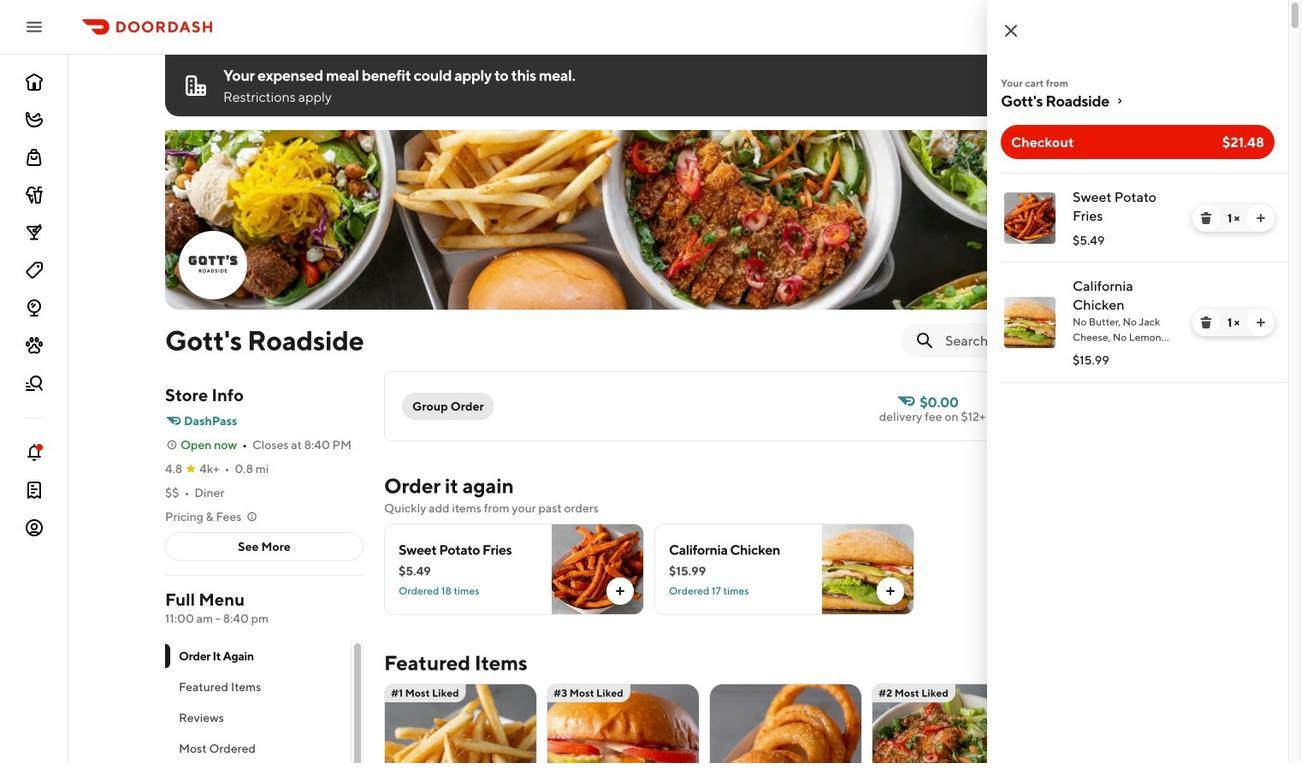Task type: locate. For each thing, give the bounding box(es) containing it.
heading
[[384, 472, 514, 500], [384, 650, 528, 677]]

vietnamese chicken salad image
[[873, 684, 1024, 763]]

add item to cart image
[[614, 585, 627, 598]]

list
[[988, 173, 1289, 383]]

2 heading from the top
[[384, 650, 528, 677]]

remove item from cart image left add one to cart icon
[[1200, 211, 1214, 225]]

0 vertical spatial heading
[[384, 472, 514, 500]]

0 vertical spatial remove item from cart image
[[1200, 211, 1214, 225]]

remove item from cart image for add one to cart icon
[[1200, 211, 1214, 225]]

fries image
[[385, 684, 537, 763]]

close image
[[1001, 21, 1022, 41]]

open menu image
[[24, 17, 45, 37]]

remove item from cart image left add one to cart image
[[1200, 316, 1214, 329]]

2 remove item from cart image from the top
[[1200, 316, 1214, 329]]

1 vertical spatial heading
[[384, 650, 528, 677]]

remove item from cart image for add one to cart image
[[1200, 316, 1214, 329]]

gott's roadside image
[[165, 130, 1192, 310], [181, 233, 246, 298]]

1 remove item from cart image from the top
[[1200, 211, 1214, 225]]

1 vertical spatial remove item from cart image
[[1200, 316, 1214, 329]]

sweet potato fries image
[[1005, 193, 1056, 244]]

1 heading from the top
[[384, 472, 514, 500]]

remove item from cart image
[[1200, 211, 1214, 225], [1200, 316, 1214, 329]]



Task type: vqa. For each thing, say whether or not it's contained in the screenshot.
Cheeseburger image
yes



Task type: describe. For each thing, give the bounding box(es) containing it.
add one to cart image
[[1255, 211, 1268, 225]]

onion rings image
[[710, 684, 862, 763]]

add item to cart image
[[884, 585, 898, 598]]

Item Search search field
[[946, 331, 1178, 350]]

california chicken image
[[1005, 297, 1056, 348]]

add one to cart image
[[1255, 316, 1268, 329]]

cheeseburger image
[[548, 684, 699, 763]]



